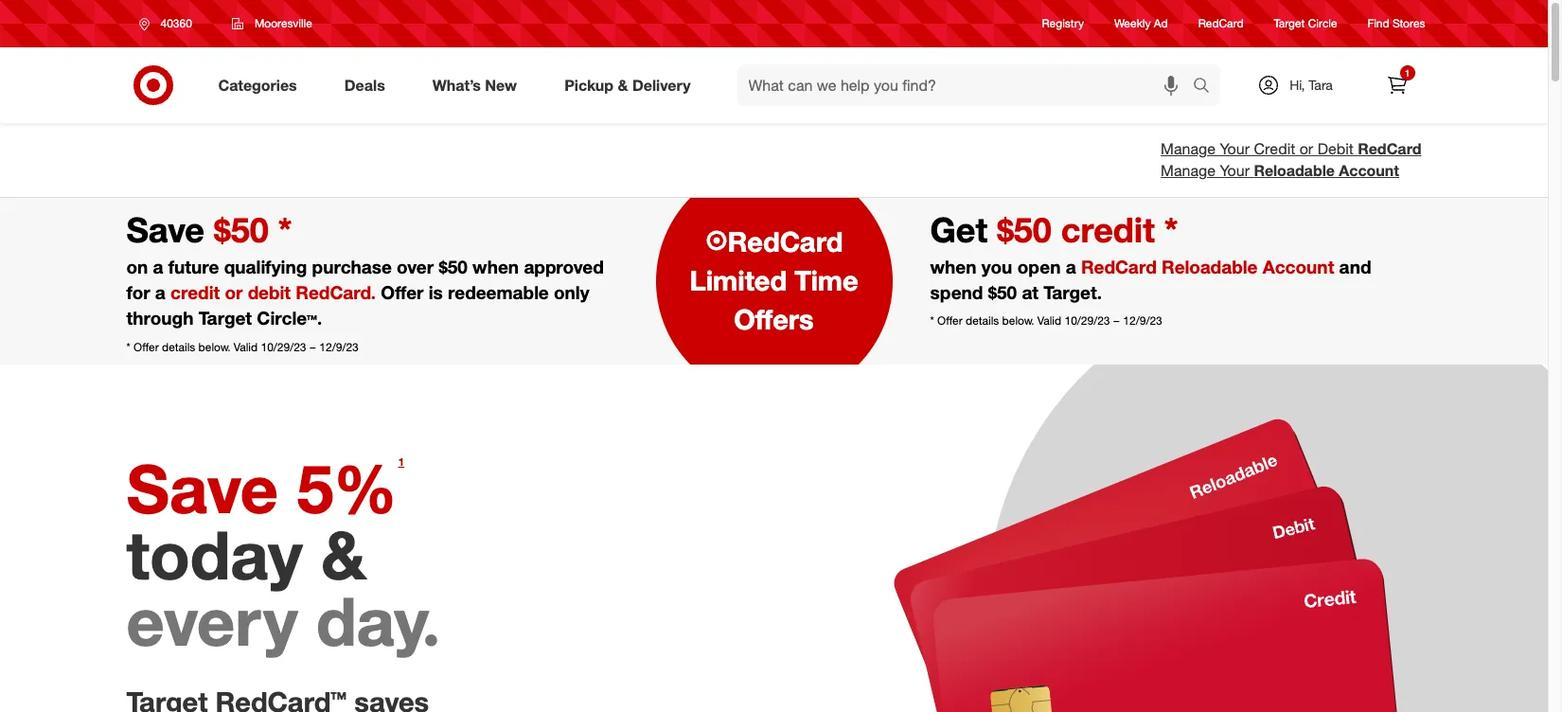 Task type: describe. For each thing, give the bounding box(es) containing it.
* link up qualifying
[[278, 209, 292, 250]]

0 horizontal spatial 1 link
[[395, 454, 407, 476]]

and spend $50 at target.
[[931, 256, 1372, 303]]

when inside on a future qualifying purchase over $50 when approved for a
[[473, 256, 519, 278]]

deals
[[345, 75, 385, 94]]

* link down through
[[126, 340, 130, 354]]

40360
[[161, 16, 192, 30]]

offer for save
[[134, 340, 159, 354]]

qualifying
[[224, 256, 307, 278]]

5%
[[297, 448, 397, 529]]

over
[[397, 256, 434, 278]]

1 manage from the top
[[1161, 139, 1216, 158]]

circle™.
[[257, 307, 322, 329]]

0 vertical spatial redcard
[[1199, 17, 1244, 31]]

2 manage from the top
[[1161, 161, 1216, 180]]

limited
[[690, 263, 787, 297]]

0 vertical spatial 1
[[1405, 67, 1411, 79]]

valid for get
[[1038, 314, 1062, 328]]

offer for get
[[938, 314, 963, 328]]

mooresville button
[[220, 7, 325, 41]]

& for pickup
[[618, 75, 628, 94]]

pickup & delivery link
[[549, 64, 715, 106]]

account
[[1340, 161, 1400, 180]]

through
[[126, 307, 194, 329]]

open
[[1018, 256, 1061, 278]]

10/29/23 for get
[[1065, 314, 1111, 328]]

future
[[168, 256, 219, 278]]

find stores
[[1368, 17, 1426, 31]]

* link down spend
[[931, 314, 935, 328]]

ad
[[1154, 17, 1169, 31]]

limited time offers
[[690, 263, 859, 337]]

weekly ad link
[[1115, 16, 1169, 32]]

offer is redeemable only through target circle™.
[[126, 282, 590, 329]]

on
[[126, 256, 148, 278]]

12/9/23 for save
[[320, 340, 359, 354]]

10/29/23 for save
[[261, 340, 306, 354]]

1 your from the top
[[1220, 139, 1250, 158]]

hi,
[[1290, 77, 1306, 93]]

save 5%
[[126, 448, 397, 529]]

redcard link
[[1199, 16, 1244, 32]]

1 vertical spatial 1
[[398, 455, 404, 469]]

weekly
[[1115, 17, 1151, 31]]

12/9/23 for get
[[1124, 314, 1163, 328]]

today
[[126, 514, 303, 596]]

at
[[1023, 282, 1039, 303]]

a up "target."
[[1066, 256, 1077, 278]]

what's new
[[433, 75, 517, 94]]

below. for save
[[199, 340, 231, 354]]

* down through
[[126, 340, 130, 354]]

redeemable
[[448, 282, 549, 303]]

40360 button
[[126, 7, 212, 41]]

$50 inside on a future qualifying purchase over $50 when approved for a
[[439, 256, 468, 278]]

on a future qualifying purchase over $50 when approved for a
[[126, 256, 604, 303]]

* down spend
[[931, 314, 935, 328]]

new
[[485, 75, 517, 94]]

mooresville
[[255, 16, 312, 30]]

or
[[1300, 139, 1314, 158]]

reloadable
[[1255, 161, 1335, 180]]

debit
[[1318, 139, 1354, 158]]

offer inside offer is redeemable only through target circle™.
[[381, 282, 424, 303]]

a right 'for'
[[155, 282, 166, 303]]

every day.
[[126, 580, 441, 662]]

details for save
[[162, 340, 195, 354]]



Task type: vqa. For each thing, say whether or not it's contained in the screenshot.
More Services More
no



Task type: locate. For each thing, give the bounding box(es) containing it.
offer
[[381, 282, 424, 303], [938, 314, 963, 328], [134, 340, 159, 354]]

0 vertical spatial –
[[1114, 314, 1121, 328]]

details down spend
[[966, 314, 1000, 328]]

registry link
[[1042, 16, 1085, 32]]

&
[[618, 75, 628, 94], [321, 514, 367, 596]]

* offer details below. valid 10/29/23 – 12/9/23 for save
[[126, 340, 359, 354]]

1 vertical spatial 1 link
[[395, 454, 407, 476]]

* up and spend $50 at target.
[[1165, 209, 1179, 250]]

0 horizontal spatial when
[[473, 256, 519, 278]]

redcard right ad
[[1199, 17, 1244, 31]]

$50 up is
[[439, 256, 468, 278]]

1 vertical spatial * offer details below. valid 10/29/23 – 12/9/23
[[126, 340, 359, 354]]

1 horizontal spatial 10/29/23
[[1065, 314, 1111, 328]]

1 vertical spatial valid
[[234, 340, 258, 354]]

categories link
[[202, 64, 321, 106]]

find
[[1368, 17, 1390, 31]]

below.
[[1003, 314, 1035, 328], [199, 340, 231, 354]]

1 horizontal spatial below.
[[1003, 314, 1035, 328]]

search
[[1185, 77, 1230, 96]]

categories
[[218, 75, 297, 94]]

0 horizontal spatial * offer details below. valid 10/29/23 – 12/9/23
[[126, 340, 359, 354]]

valid
[[1038, 314, 1062, 328], [234, 340, 258, 354]]

& for today
[[321, 514, 367, 596]]

1 vertical spatial 10/29/23
[[261, 340, 306, 354]]

circle
[[1309, 17, 1338, 31]]

* offer details below. valid 10/29/23 – 12/9/23 down circle™.
[[126, 340, 359, 354]]

1 vertical spatial offer
[[938, 314, 963, 328]]

2 your from the top
[[1220, 161, 1250, 180]]

1 horizontal spatial &
[[618, 75, 628, 94]]

0 vertical spatial 1 link
[[1377, 64, 1418, 106]]

every
[[126, 580, 298, 662]]

* up qualifying
[[278, 209, 292, 250]]

0 horizontal spatial below.
[[199, 340, 231, 354]]

1 vertical spatial save
[[126, 448, 278, 529]]

target
[[1275, 17, 1306, 31], [199, 307, 252, 329]]

credit
[[1255, 139, 1296, 158]]

1 link
[[1377, 64, 1418, 106], [395, 454, 407, 476]]

– down and spend $50 at target.
[[1114, 314, 1121, 328]]

target left circle
[[1275, 17, 1306, 31]]

stores
[[1393, 17, 1426, 31]]

0 horizontal spatial 10/29/23
[[261, 340, 306, 354]]

0 horizontal spatial 1
[[398, 455, 404, 469]]

0 horizontal spatial valid
[[234, 340, 258, 354]]

$50 down when you open a
[[989, 282, 1018, 303]]

approved
[[524, 256, 604, 278]]

save for save
[[126, 209, 214, 250]]

0 horizontal spatial &
[[321, 514, 367, 596]]

0 vertical spatial valid
[[1038, 314, 1062, 328]]

manage
[[1161, 139, 1216, 158], [1161, 161, 1216, 180]]

1 when from the left
[[473, 256, 519, 278]]

1 vertical spatial details
[[162, 340, 195, 354]]

redcard inside manage your credit or debit redcard manage your reloadable account
[[1359, 139, 1422, 158]]

1 right "5%"
[[398, 455, 404, 469]]

details for get
[[966, 314, 1000, 328]]

1 horizontal spatial details
[[966, 314, 1000, 328]]

* offer details below. valid 10/29/23 – 12/9/23 for get
[[931, 314, 1163, 328]]

get
[[931, 209, 998, 250]]

1 horizontal spatial 1 link
[[1377, 64, 1418, 106]]

1 horizontal spatial offer
[[381, 282, 424, 303]]

1 horizontal spatial target
[[1275, 17, 1306, 31]]

below. for get
[[1003, 314, 1035, 328]]

manage your credit or debit redcard manage your reloadable account
[[1161, 139, 1422, 180]]

10/29/23
[[1065, 314, 1111, 328], [261, 340, 306, 354]]

a right on
[[153, 256, 163, 278]]

* link
[[278, 209, 292, 250], [1165, 209, 1179, 250], [931, 314, 935, 328], [126, 340, 130, 354]]

1 vertical spatial target
[[199, 307, 252, 329]]

$50 inside and spend $50 at target.
[[989, 282, 1018, 303]]

find stores link
[[1368, 16, 1426, 32]]

* offer details below. valid 10/29/23 – 12/9/23
[[931, 314, 1163, 328], [126, 340, 359, 354]]

1 horizontal spatial 12/9/23
[[1124, 314, 1163, 328]]

target circle
[[1275, 17, 1338, 31]]

your left reloadable
[[1220, 161, 1250, 180]]

when up redeemable
[[473, 256, 519, 278]]

below. down future at top
[[199, 340, 231, 354]]

1 vertical spatial redcard
[[1359, 139, 1422, 158]]

2 vertical spatial offer
[[134, 340, 159, 354]]

delivery
[[633, 75, 691, 94]]

pickup & delivery
[[565, 75, 691, 94]]

target inside offer is redeemable only through target circle™.
[[199, 307, 252, 329]]

redcard up account
[[1359, 139, 1422, 158]]

target circle link
[[1275, 16, 1338, 32]]

your left credit
[[1220, 139, 1250, 158]]

and
[[1340, 256, 1372, 278]]

redcards image
[[878, 416, 1422, 712]]

12/9/23 down and spend $50 at target.
[[1124, 314, 1163, 328]]

0 vertical spatial $50
[[439, 256, 468, 278]]

details down through
[[162, 340, 195, 354]]

* link up and spend $50 at target.
[[1165, 209, 1179, 250]]

tara
[[1309, 77, 1334, 93]]

redcard up time
[[728, 224, 843, 258]]

hi, tara
[[1290, 77, 1334, 93]]

when you open a
[[931, 256, 1082, 278]]

1 horizontal spatial redcard
[[1199, 17, 1244, 31]]

0 horizontal spatial $50
[[439, 256, 468, 278]]

when
[[473, 256, 519, 278], [931, 256, 977, 278]]

target down future at top
[[199, 307, 252, 329]]

0 horizontal spatial redcard
[[728, 224, 843, 258]]

1 horizontal spatial 1
[[1405, 67, 1411, 79]]

for
[[126, 282, 150, 303]]

2 vertical spatial redcard
[[728, 224, 843, 258]]

1 horizontal spatial –
[[1114, 314, 1121, 328]]

purchase
[[312, 256, 392, 278]]

your
[[1220, 139, 1250, 158], [1220, 161, 1250, 180]]

offers
[[734, 303, 814, 337]]

12/9/23 down offer is redeemable only through target circle™.
[[320, 340, 359, 354]]

1 vertical spatial your
[[1220, 161, 1250, 180]]

$50
[[439, 256, 468, 278], [989, 282, 1018, 303]]

0 vertical spatial manage
[[1161, 139, 1216, 158]]

1 horizontal spatial valid
[[1038, 314, 1062, 328]]

– down circle™.
[[310, 340, 316, 354]]

0 vertical spatial 10/29/23
[[1065, 314, 1111, 328]]

0 vertical spatial target
[[1275, 17, 1306, 31]]

0 vertical spatial offer
[[381, 282, 424, 303]]

pickup
[[565, 75, 614, 94]]

0 vertical spatial save
[[126, 209, 214, 250]]

below. down at
[[1003, 314, 1035, 328]]

you
[[982, 256, 1013, 278]]

1 down "stores" at the top of the page
[[1405, 67, 1411, 79]]

– for get
[[1114, 314, 1121, 328]]

0 vertical spatial your
[[1220, 139, 1250, 158]]

weekly ad
[[1115, 17, 1169, 31]]

a
[[153, 256, 163, 278], [1066, 256, 1077, 278], [155, 282, 166, 303]]

valid down circle™.
[[234, 340, 258, 354]]

deals link
[[328, 64, 409, 106]]

1 vertical spatial &
[[321, 514, 367, 596]]

0 vertical spatial 12/9/23
[[1124, 314, 1163, 328]]

0 horizontal spatial –
[[310, 340, 316, 354]]

1 vertical spatial 12/9/23
[[320, 340, 359, 354]]

– for save
[[310, 340, 316, 354]]

what's
[[433, 75, 481, 94]]

valid for save
[[234, 340, 258, 354]]

*
[[278, 209, 292, 250], [1165, 209, 1179, 250], [931, 314, 935, 328], [126, 340, 130, 354]]

0 horizontal spatial target
[[199, 307, 252, 329]]

2 horizontal spatial redcard
[[1359, 139, 1422, 158]]

10/29/23 down circle™.
[[261, 340, 306, 354]]

when up spend
[[931, 256, 977, 278]]

search button
[[1185, 64, 1230, 110]]

today &
[[126, 514, 367, 596]]

2 when from the left
[[931, 256, 977, 278]]

0 horizontal spatial details
[[162, 340, 195, 354]]

offer down over
[[381, 282, 424, 303]]

valid down at
[[1038, 314, 1062, 328]]

save for save 5%
[[126, 448, 278, 529]]

2 horizontal spatial offer
[[938, 314, 963, 328]]

redcard
[[1199, 17, 1244, 31], [1359, 139, 1422, 158], [728, 224, 843, 258]]

1
[[1405, 67, 1411, 79], [398, 455, 404, 469]]

save
[[126, 209, 214, 250], [126, 448, 278, 529]]

details
[[966, 314, 1000, 328], [162, 340, 195, 354]]

target.
[[1044, 282, 1103, 303]]

0 vertical spatial * offer details below. valid 10/29/23 – 12/9/23
[[931, 314, 1163, 328]]

0 horizontal spatial offer
[[134, 340, 159, 354]]

10/29/23 down "target."
[[1065, 314, 1111, 328]]

What can we help you find? suggestions appear below search field
[[737, 64, 1198, 106]]

0 vertical spatial below.
[[1003, 314, 1035, 328]]

0 vertical spatial &
[[618, 75, 628, 94]]

day.
[[316, 580, 441, 662]]

1 horizontal spatial * offer details below. valid 10/29/23 – 12/9/23
[[931, 314, 1163, 328]]

only
[[554, 282, 590, 303]]

2 save from the top
[[126, 448, 278, 529]]

offer down through
[[134, 340, 159, 354]]

is
[[429, 282, 443, 303]]

spend
[[931, 282, 984, 303]]

1 vertical spatial $50
[[989, 282, 1018, 303]]

1 vertical spatial below.
[[199, 340, 231, 354]]

12/9/23
[[1124, 314, 1163, 328], [320, 340, 359, 354]]

time
[[795, 263, 859, 297]]

–
[[1114, 314, 1121, 328], [310, 340, 316, 354]]

1 save from the top
[[126, 209, 214, 250]]

1 vertical spatial manage
[[1161, 161, 1216, 180]]

registry
[[1042, 17, 1085, 31]]

what's new link
[[417, 64, 541, 106]]

1 vertical spatial –
[[310, 340, 316, 354]]

0 horizontal spatial 12/9/23
[[320, 340, 359, 354]]

offer down spend
[[938, 314, 963, 328]]

1 horizontal spatial $50
[[989, 282, 1018, 303]]

* offer details below. valid 10/29/23 – 12/9/23 down at
[[931, 314, 1163, 328]]

0 vertical spatial details
[[966, 314, 1000, 328]]

1 horizontal spatial when
[[931, 256, 977, 278]]



